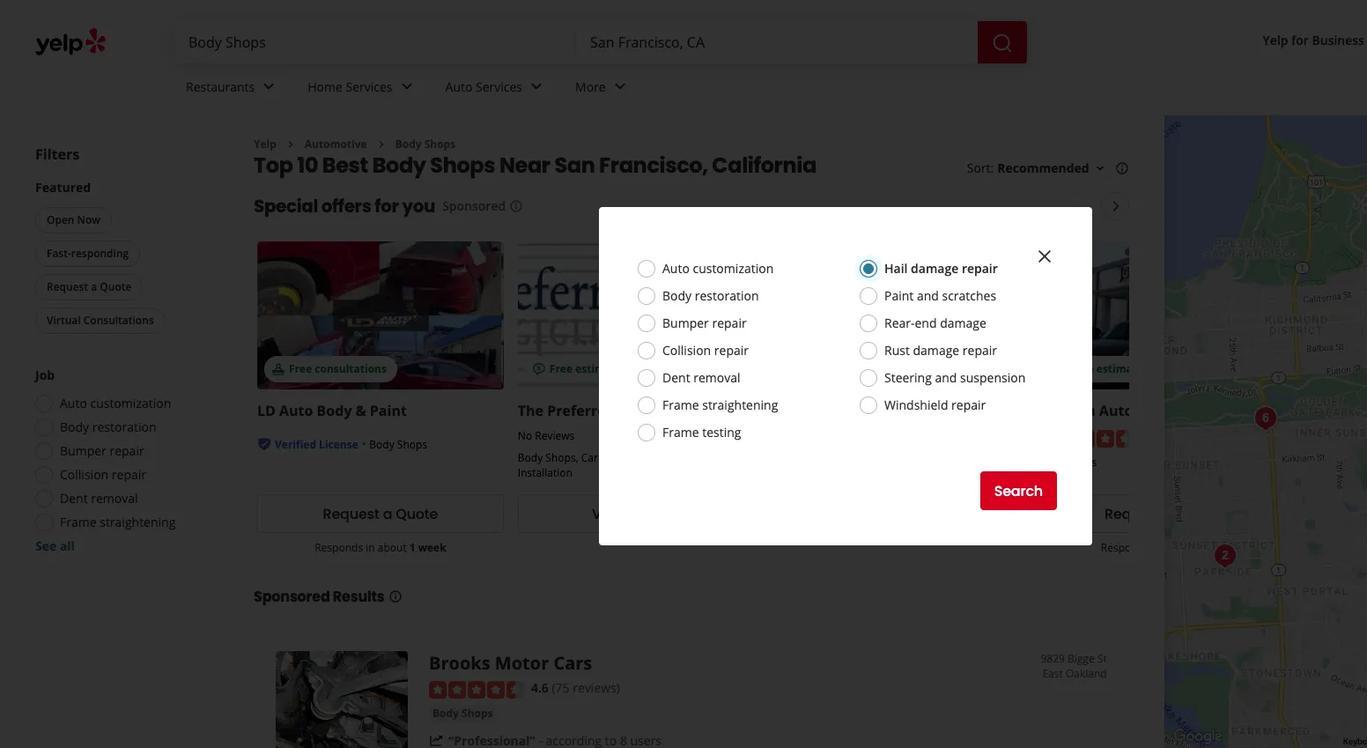 Task type: describe. For each thing, give the bounding box(es) containing it.
search button
[[981, 471, 1057, 510]]

close image
[[1035, 246, 1056, 267]]

1 vertical spatial body shops link
[[429, 705, 497, 722]]

request inside featured group
[[47, 279, 88, 294]]

featured
[[35, 179, 91, 196]]

about for responds in about 1 week
[[378, 541, 407, 556]]

0 horizontal spatial straightening
[[100, 514, 176, 531]]

world
[[883, 401, 925, 421]]

st
[[1098, 652, 1107, 667]]

16 trending v2 image
[[429, 734, 443, 748]]

24 chevron down v2 image for auto services
[[526, 76, 547, 97]]

10
[[297, 151, 318, 180]]

featured group
[[32, 179, 219, 338]]

automotive link
[[305, 137, 367, 152]]

consultations
[[83, 313, 154, 328]]

view business link
[[518, 495, 765, 534]]

2 free estimates link from the left
[[779, 242, 1025, 390]]

responds in about 1 week
[[315, 541, 446, 556]]

stereo
[[702, 451, 735, 466]]

brooks
[[429, 652, 491, 675]]

restaurants link
[[172, 63, 294, 115]]

francisco,
[[599, 151, 708, 180]]

16 verified v2 image
[[257, 437, 271, 451]]

free consultations
[[289, 362, 387, 377]]

auto services
[[446, 78, 523, 95]]

bigge
[[1068, 652, 1095, 667]]

business categories element
[[172, 63, 1368, 115]]

yelp for yelp for business
[[1263, 32, 1289, 49]]

free estimates link for request
[[1039, 242, 1286, 390]]

24 chevron down v2 image for home services
[[396, 76, 417, 97]]

fast-responding button
[[35, 241, 140, 267]]

ld auto body & paint
[[257, 401, 407, 421]]

filters
[[35, 145, 79, 164]]

0 horizontal spatial paint
[[370, 401, 407, 421]]

results
[[333, 587, 385, 608]]

1
[[410, 541, 416, 556]]

quote for leftmost request a quote button
[[100, 279, 132, 294]]

0 horizontal spatial frame straightening
[[60, 514, 176, 531]]

1 free from the left
[[289, 362, 312, 377]]

keybo
[[1344, 737, 1368, 746]]

auto services link
[[431, 63, 561, 115]]

home
[[308, 78, 343, 95]]

ld
[[257, 401, 276, 421]]

4.4 star rating image
[[1039, 430, 1135, 448]]

rear-
[[885, 315, 915, 331]]

scratches
[[942, 287, 997, 304]]

straightening inside search dialog
[[703, 397, 778, 413]]

license
[[319, 437, 358, 452]]

previous image
[[1065, 196, 1087, 217]]

2 free from the left
[[550, 362, 573, 377]]

reviews)
[[573, 680, 620, 697]]

frame testing
[[663, 424, 742, 441]]

responds for responds in about 1 week
[[315, 541, 363, 556]]

verified license
[[275, 437, 358, 452]]

window
[[601, 451, 641, 466]]

16 chevron right v2 image
[[374, 137, 388, 151]]

offers
[[321, 194, 371, 219]]

image
[[619, 401, 662, 421]]

suspension
[[961, 369, 1026, 386]]

open now
[[47, 212, 101, 227]]

free consultations link
[[257, 242, 504, 390]]

yelp for business
[[1263, 32, 1365, 49]]

windshield repair
[[885, 397, 986, 413]]

near
[[500, 151, 551, 180]]

rust damage repair
[[885, 342, 998, 359]]

9829 bigge st east oakland
[[1041, 652, 1107, 682]]

open
[[47, 212, 74, 227]]

1 vertical spatial restoration
[[92, 419, 156, 435]]

shops,
[[546, 451, 579, 466]]

german auto body link
[[1039, 401, 1172, 421]]

virtual consultations
[[47, 313, 154, 328]]

steering and suspension
[[885, 369, 1026, 386]]

brooks motor cars
[[429, 652, 592, 675]]

testing
[[703, 424, 742, 441]]

customization inside option group
[[90, 395, 171, 412]]

yelp for yelp link
[[254, 137, 277, 152]]

0 horizontal spatial collision
[[60, 466, 109, 483]]

yelp link
[[254, 137, 277, 152]]

1 car from the left
[[581, 451, 598, 466]]

special
[[254, 194, 318, 219]]

body restoration inside option group
[[60, 419, 156, 435]]

sponsored for sponsored
[[443, 198, 506, 214]]

bumper repair inside search dialog
[[663, 315, 747, 331]]

responds for responds in about
[[1101, 541, 1150, 556]]

now
[[77, 212, 101, 227]]

2 car from the left
[[683, 451, 700, 466]]

you
[[402, 194, 435, 219]]

body shops inside button
[[433, 706, 493, 721]]

virtual consultations button
[[35, 308, 165, 334]]

0 vertical spatial body shops link
[[395, 137, 456, 152]]

1 vertical spatial removal
[[91, 490, 138, 507]]

shops right license
[[397, 437, 428, 452]]

4.6 star rating image
[[429, 681, 524, 699]]

1 vertical spatial damage
[[940, 315, 987, 331]]

the preferred image link
[[518, 401, 662, 421]]

top 10 best body shops near san francisco, california
[[254, 151, 817, 180]]

1 vertical spatial frame
[[663, 424, 699, 441]]

week
[[418, 541, 446, 556]]

dent inside search dialog
[[663, 369, 691, 386]]

24 chevron down v2 image
[[258, 76, 280, 97]]

collision repair inside search dialog
[[663, 342, 749, 359]]

0 vertical spatial frame
[[663, 397, 699, 413]]

4.6 (75 reviews)
[[531, 680, 620, 697]]

carstar
[[779, 401, 842, 421]]

see
[[35, 538, 57, 554]]

preferred
[[547, 401, 615, 421]]

hail damage repair
[[885, 260, 998, 277]]

free estimates for german auto body
[[1071, 362, 1149, 377]]

brooks motor cars image
[[276, 652, 408, 748]]

rear-end damage
[[885, 315, 987, 331]]

3 free from the left
[[810, 362, 834, 377]]

collision inside search dialog
[[663, 342, 711, 359]]

body inside the preferred image no reviews body shops, car window tinting, car stereo installation
[[518, 451, 543, 466]]

restaurants
[[186, 78, 255, 95]]

0 horizontal spatial dent removal
[[60, 490, 138, 507]]

about for responds in about
[[1164, 541, 1193, 556]]

option group containing job
[[30, 367, 219, 555]]

4 free from the left
[[1071, 362, 1094, 377]]

more link
[[561, 63, 645, 115]]

1 horizontal spatial request a quote
[[323, 504, 438, 524]]

consultations
[[315, 362, 387, 377]]

1 horizontal spatial request a quote button
[[257, 495, 504, 534]]

home services
[[308, 78, 393, 95]]

16 info v2 image
[[388, 590, 402, 604]]

24 chevron down v2 image for more
[[610, 76, 631, 97]]

best
[[322, 151, 368, 180]]

(75
[[552, 680, 570, 697]]

automotive
[[305, 137, 367, 152]]

paint and scratches
[[885, 287, 997, 304]]

16 free estimates v2 image
[[532, 362, 546, 376]]

virtual
[[47, 313, 81, 328]]

0 horizontal spatial auto customization
[[60, 395, 171, 412]]

16 free consultations v2 image
[[271, 362, 286, 376]]

special offers for you
[[254, 194, 435, 219]]

more
[[575, 78, 606, 95]]

4.6
[[531, 680, 549, 697]]



Task type: vqa. For each thing, say whether or not it's contained in the screenshot.
the bottommost Body Shops
yes



Task type: locate. For each thing, give the bounding box(es) containing it.
1 horizontal spatial yelp
[[1263, 32, 1289, 49]]

shops inside body shops request a quote
[[1067, 455, 1097, 470]]

and up end at right top
[[917, 287, 939, 304]]

0 horizontal spatial responds
[[315, 541, 363, 556]]

0 horizontal spatial free estimates link
[[518, 242, 765, 390]]

the
[[518, 401, 544, 421]]

sponsored left results
[[254, 587, 330, 608]]

dent removal inside search dialog
[[663, 369, 741, 386]]

1 horizontal spatial frame straightening
[[663, 397, 778, 413]]

see all
[[35, 538, 75, 554]]

0 horizontal spatial request a quote button
[[35, 274, 143, 301]]

body restoration inside search dialog
[[663, 287, 759, 304]]

dent removal
[[663, 369, 741, 386], [60, 490, 138, 507]]

1 horizontal spatial paint
[[885, 287, 914, 304]]

dent removal up all
[[60, 490, 138, 507]]

frame straightening inside search dialog
[[663, 397, 778, 413]]

free up german
[[1071, 362, 1094, 377]]

2 vertical spatial collision
[[60, 466, 109, 483]]

1 vertical spatial bumper
[[60, 442, 106, 459]]

0 horizontal spatial restoration
[[92, 419, 156, 435]]

2 in from the left
[[1153, 541, 1162, 556]]

estimates for german auto body
[[1097, 362, 1149, 377]]

1 horizontal spatial body restoration
[[663, 287, 759, 304]]

customization inside search dialog
[[693, 260, 774, 277]]

bumper inside search dialog
[[663, 315, 709, 331]]

0 vertical spatial body shops
[[395, 137, 456, 152]]

0 horizontal spatial request a quote
[[47, 279, 132, 294]]

frame up all
[[60, 514, 97, 531]]

frame straightening
[[663, 397, 778, 413], [60, 514, 176, 531]]

1 vertical spatial bumper repair
[[60, 442, 144, 459]]

keybo button
[[1344, 736, 1368, 748]]

responds in about
[[1101, 541, 1196, 556]]

auto inside business categories element
[[446, 78, 473, 95]]

estimates up the preferred image link
[[576, 362, 628, 377]]

quote up 1
[[396, 504, 438, 524]]

16 info v2 image for top 10 best body shops near san francisco, california
[[1115, 161, 1129, 176]]

24 chevron down v2 image
[[396, 76, 417, 97], [526, 76, 547, 97], [610, 76, 631, 97]]

car right shops,
[[581, 451, 598, 466]]

body shops button
[[429, 705, 497, 722]]

yelp left business
[[1263, 32, 1289, 49]]

san
[[555, 151, 595, 180]]

16 info v2 image
[[1115, 161, 1129, 176], [510, 199, 524, 213]]

parkside paint & body shop image
[[1208, 538, 1244, 574]]

dent
[[663, 369, 691, 386], [60, 490, 88, 507]]

body shops right 16 chevron right v2 image
[[395, 137, 456, 152]]

body inside search dialog
[[663, 287, 692, 304]]

1 vertical spatial 16 info v2 image
[[510, 199, 524, 213]]

1 free estimates from the left
[[550, 362, 628, 377]]

None search field
[[174, 21, 1031, 63]]

frame up tinting,
[[663, 424, 699, 441]]

0 vertical spatial collision
[[663, 342, 711, 359]]

3 free estimates link from the left
[[1039, 242, 1286, 390]]

yelp inside button
[[1263, 32, 1289, 49]]

1 horizontal spatial collision repair
[[663, 342, 749, 359]]

1 horizontal spatial about
[[1164, 541, 1193, 556]]

responds down body shops request a quote
[[1101, 541, 1150, 556]]

damage for rust
[[913, 342, 960, 359]]

2 horizontal spatial estimates
[[1097, 362, 1149, 377]]

0 vertical spatial bumper repair
[[663, 315, 747, 331]]

1 horizontal spatial 16 info v2 image
[[1115, 161, 1129, 176]]

0 vertical spatial sponsored
[[443, 198, 506, 214]]

in left 1
[[366, 541, 375, 556]]

damage for hail
[[911, 260, 959, 277]]

request a quote button down fast-responding button
[[35, 274, 143, 301]]

request up the responds in about 1 week
[[323, 504, 380, 524]]

0 horizontal spatial bumper
[[60, 442, 106, 459]]

collision down steering and suspension
[[929, 401, 988, 421]]

business
[[629, 504, 690, 524]]

frame straightening up all
[[60, 514, 176, 531]]

1 about from the left
[[378, 541, 407, 556]]

no
[[518, 429, 532, 444]]

german auto body
[[1039, 401, 1172, 421]]

request a quote down fast-responding button
[[47, 279, 132, 294]]

request a quote button up responds in about
[[1039, 495, 1286, 534]]

business
[[1313, 32, 1365, 49]]

services for auto services
[[476, 78, 523, 95]]

2 estimates from the left
[[836, 362, 888, 377]]

3 free estimates from the left
[[1071, 362, 1149, 377]]

services up near
[[476, 78, 523, 95]]

1 vertical spatial frame straightening
[[60, 514, 176, 531]]

2 horizontal spatial request
[[1105, 504, 1162, 524]]

0 horizontal spatial dent
[[60, 490, 88, 507]]

paint inside search dialog
[[885, 287, 914, 304]]

1 horizontal spatial request
[[323, 504, 380, 524]]

removal
[[694, 369, 741, 386], [91, 490, 138, 507]]

2 24 chevron down v2 image from the left
[[526, 76, 547, 97]]

about
[[378, 541, 407, 556], [1164, 541, 1193, 556]]

1 vertical spatial body shops
[[370, 437, 428, 452]]

9829
[[1041, 652, 1065, 667]]

motor
[[495, 652, 549, 675]]

east
[[1043, 667, 1063, 682]]

free estimates down rust
[[810, 362, 888, 377]]

all
[[60, 538, 75, 554]]

carstar sunset auto reconstruction image
[[1249, 401, 1284, 436]]

home services link
[[294, 63, 431, 115]]

sponsored
[[443, 198, 506, 214], [254, 587, 330, 608]]

dent inside option group
[[60, 490, 88, 507]]

windshield
[[885, 397, 949, 413]]

request
[[47, 279, 88, 294], [323, 504, 380, 524], [1105, 504, 1162, 524]]

0 vertical spatial request a quote
[[47, 279, 132, 294]]

0 horizontal spatial bumper repair
[[60, 442, 144, 459]]

request up responds in about
[[1105, 504, 1162, 524]]

free up carstar
[[810, 362, 834, 377]]

carstar auto world collision
[[779, 401, 988, 421]]

0 horizontal spatial sponsored
[[254, 587, 330, 608]]

0 horizontal spatial body restoration
[[60, 419, 156, 435]]

1 horizontal spatial removal
[[694, 369, 741, 386]]

24 chevron down v2 image inside home services link
[[396, 76, 417, 97]]

search
[[995, 481, 1043, 501]]

1 horizontal spatial in
[[1153, 541, 1162, 556]]

0 vertical spatial dent
[[663, 369, 691, 386]]

quote up the "consultations"
[[100, 279, 132, 294]]

and for paint
[[917, 287, 939, 304]]

estimates up the 'german auto body' link
[[1097, 362, 1149, 377]]

body inside body shops request a quote
[[1039, 455, 1064, 470]]

24 chevron down v2 image inside auto services link
[[526, 76, 547, 97]]

body inside body shops button
[[433, 706, 459, 721]]

dent up all
[[60, 490, 88, 507]]

0 vertical spatial removal
[[694, 369, 741, 386]]

body shops down 4.6 star rating image
[[433, 706, 493, 721]]

1 horizontal spatial straightening
[[703, 397, 778, 413]]

restoration
[[695, 287, 759, 304], [92, 419, 156, 435]]

shops up you
[[430, 151, 495, 180]]

2 horizontal spatial free estimates
[[1071, 362, 1149, 377]]

1 vertical spatial collision repair
[[60, 466, 146, 483]]

services for home services
[[346, 78, 393, 95]]

verified
[[275, 437, 316, 452]]

body shops request a quote
[[1039, 455, 1220, 524]]

collision
[[663, 342, 711, 359], [929, 401, 988, 421], [60, 466, 109, 483]]

estimates down rust
[[836, 362, 888, 377]]

paint
[[885, 287, 914, 304], [370, 401, 407, 421]]

2 responds from the left
[[1101, 541, 1150, 556]]

1 vertical spatial yelp
[[254, 137, 277, 152]]

1 vertical spatial and
[[935, 369, 957, 386]]

in
[[366, 541, 375, 556], [1153, 541, 1162, 556]]

car left stereo
[[683, 451, 700, 466]]

request a quote up the responds in about 1 week
[[323, 504, 438, 524]]

damage
[[911, 260, 959, 277], [940, 315, 987, 331], [913, 342, 960, 359]]

1 horizontal spatial a
[[383, 504, 392, 524]]

1 horizontal spatial restoration
[[695, 287, 759, 304]]

brooks motor cars link
[[429, 652, 592, 675]]

auto customization
[[663, 260, 774, 277], [60, 395, 171, 412]]

cars
[[554, 652, 592, 675]]

a for leftmost request a quote button
[[91, 279, 97, 294]]

for inside yelp for business button
[[1292, 32, 1309, 49]]

0 horizontal spatial customization
[[90, 395, 171, 412]]

free estimates link
[[518, 242, 765, 390], [779, 242, 1025, 390], [1039, 242, 1286, 390]]

and down rust damage repair
[[935, 369, 957, 386]]

yelp for business button
[[1256, 25, 1368, 57]]

oakland
[[1066, 667, 1107, 682]]

responding
[[71, 246, 129, 261]]

free estimates
[[550, 362, 628, 377], [810, 362, 888, 377], [1071, 362, 1149, 377]]

24 chevron down v2 image right home services
[[396, 76, 417, 97]]

2 horizontal spatial 24 chevron down v2 image
[[610, 76, 631, 97]]

1 horizontal spatial free estimates
[[810, 362, 888, 377]]

a for the middle request a quote button
[[383, 504, 392, 524]]

1 vertical spatial dent
[[60, 490, 88, 507]]

1 horizontal spatial collision
[[663, 342, 711, 359]]

for left business
[[1292, 32, 1309, 49]]

frame straightening up the "testing"
[[663, 397, 778, 413]]

1 horizontal spatial quote
[[396, 504, 438, 524]]

2 horizontal spatial quote
[[1178, 504, 1220, 524]]

2 vertical spatial damage
[[913, 342, 960, 359]]

yelp left 16 chevron right v2 icon
[[254, 137, 277, 152]]

free right 16 free consultations v2 icon
[[289, 362, 312, 377]]

top
[[254, 151, 293, 180]]

repair
[[962, 260, 998, 277], [712, 315, 747, 331], [715, 342, 749, 359], [963, 342, 998, 359], [952, 397, 986, 413], [110, 442, 144, 459], [112, 466, 146, 483]]

1 vertical spatial straightening
[[100, 514, 176, 531]]

sponsored right you
[[443, 198, 506, 214]]

1 horizontal spatial estimates
[[836, 362, 888, 377]]

free estimates for carstar auto world collision
[[810, 362, 888, 377]]

2 vertical spatial frame
[[60, 514, 97, 531]]

ld auto body & paint link
[[257, 401, 407, 421]]

0 horizontal spatial free estimates
[[550, 362, 628, 377]]

bumper
[[663, 315, 709, 331], [60, 442, 106, 459]]

2 services from the left
[[476, 78, 523, 95]]

16 chevron right v2 image
[[284, 137, 298, 151]]

1 horizontal spatial bumper
[[663, 315, 709, 331]]

0 horizontal spatial about
[[378, 541, 407, 556]]

1 horizontal spatial dent
[[663, 369, 691, 386]]

body shops link down 4.6 star rating image
[[429, 705, 497, 722]]

collision repair up all
[[60, 466, 146, 483]]

shops down 4.4 star rating image
[[1067, 455, 1097, 470]]

shops inside button
[[462, 706, 493, 721]]

in for responds in about
[[1153, 541, 1162, 556]]

shops
[[424, 137, 456, 152], [430, 151, 495, 180], [397, 437, 428, 452], [1067, 455, 1097, 470], [462, 706, 493, 721]]

auto inside search dialog
[[663, 260, 690, 277]]

next image
[[1106, 196, 1127, 217]]

google image
[[1169, 725, 1227, 748]]

quote up parkside paint & body shop icon
[[1178, 504, 1220, 524]]

in down body shops request a quote
[[1153, 541, 1162, 556]]

1 responds from the left
[[315, 541, 363, 556]]

a up responds in about
[[1165, 504, 1175, 524]]

1 vertical spatial body restoration
[[60, 419, 156, 435]]

2 horizontal spatial free estimates link
[[1039, 242, 1286, 390]]

2 free estimates from the left
[[810, 362, 888, 377]]

sponsored results
[[254, 587, 385, 608]]

paint up rear-
[[885, 287, 914, 304]]

bumper repair
[[663, 315, 747, 331], [60, 442, 144, 459]]

0 horizontal spatial collision repair
[[60, 466, 146, 483]]

open now button
[[35, 207, 112, 234]]

2 horizontal spatial request a quote button
[[1039, 495, 1286, 534]]

free right 16 free estimates v2 icon
[[550, 362, 573, 377]]

body restoration
[[663, 287, 759, 304], [60, 419, 156, 435]]

paint right &
[[370, 401, 407, 421]]

3 estimates from the left
[[1097, 362, 1149, 377]]

free estimates link for image
[[518, 242, 765, 390]]

about left 1
[[378, 541, 407, 556]]

option group
[[30, 367, 219, 555]]

and for steering
[[935, 369, 957, 386]]

search image
[[992, 32, 1013, 53]]

0 horizontal spatial services
[[346, 78, 393, 95]]

1 horizontal spatial 24 chevron down v2 image
[[526, 76, 547, 97]]

damage down scratches
[[940, 315, 987, 331]]

request a quote button up the responds in about 1 week
[[257, 495, 504, 534]]

1 services from the left
[[346, 78, 393, 95]]

1 horizontal spatial services
[[476, 78, 523, 95]]

0 vertical spatial bumper
[[663, 315, 709, 331]]

the preferred image no reviews body shops, car window tinting, car stereo installation
[[518, 401, 735, 481]]

search dialog
[[0, 0, 1368, 748]]

0 vertical spatial auto customization
[[663, 260, 774, 277]]

request up virtual in the left top of the page
[[47, 279, 88, 294]]

collision repair inside option group
[[60, 466, 146, 483]]

1 vertical spatial dent removal
[[60, 490, 138, 507]]

collision up frame testing at the bottom
[[663, 342, 711, 359]]

0 vertical spatial paint
[[885, 287, 914, 304]]

request a quote inside featured group
[[47, 279, 132, 294]]

1 24 chevron down v2 image from the left
[[396, 76, 417, 97]]

fast-responding
[[47, 246, 129, 261]]

request inside body shops request a quote
[[1105, 504, 1162, 524]]

frame
[[663, 397, 699, 413], [663, 424, 699, 441], [60, 514, 97, 531]]

free estimates up the preferred image link
[[550, 362, 628, 377]]

2 horizontal spatial collision
[[929, 401, 988, 421]]

24 chevron down v2 image right more
[[610, 76, 631, 97]]

a up the responds in about 1 week
[[383, 504, 392, 524]]

1 in from the left
[[366, 541, 375, 556]]

1 vertical spatial for
[[375, 194, 399, 219]]

0 vertical spatial dent removal
[[663, 369, 741, 386]]

shops right 16 chevron right v2 image
[[424, 137, 456, 152]]

16 info v2 image for special offers for you
[[510, 199, 524, 213]]

0 vertical spatial customization
[[693, 260, 774, 277]]

collision up all
[[60, 466, 109, 483]]

1 horizontal spatial auto customization
[[663, 260, 774, 277]]

0 horizontal spatial a
[[91, 279, 97, 294]]

0 vertical spatial straightening
[[703, 397, 778, 413]]

16 info v2 image down near
[[510, 199, 524, 213]]

reviews
[[535, 429, 575, 444]]

1 estimates from the left
[[576, 362, 628, 377]]

car
[[581, 451, 598, 466], [683, 451, 700, 466]]

0 horizontal spatial estimates
[[576, 362, 628, 377]]

quote for the middle request a quote button
[[396, 504, 438, 524]]

0 vertical spatial frame straightening
[[663, 397, 778, 413]]

body
[[395, 137, 422, 152], [372, 151, 426, 180], [663, 287, 692, 304], [317, 401, 352, 421], [1137, 401, 1172, 421], [60, 419, 89, 435], [370, 437, 395, 452], [518, 451, 543, 466], [1039, 455, 1064, 470], [433, 706, 459, 721]]

tinting,
[[644, 451, 680, 466]]

1 free estimates link from the left
[[518, 242, 765, 390]]

damage down rear-end damage
[[913, 342, 960, 359]]

request a quote button
[[35, 274, 143, 301], [257, 495, 504, 534], [1039, 495, 1286, 534]]

body shops link right 16 chevron right v2 image
[[395, 137, 456, 152]]

0 horizontal spatial 24 chevron down v2 image
[[396, 76, 417, 97]]

map region
[[1054, 51, 1368, 748]]

steering
[[885, 369, 932, 386]]

sort:
[[967, 160, 994, 177]]

0 vertical spatial restoration
[[695, 287, 759, 304]]

responds
[[315, 541, 363, 556], [1101, 541, 1150, 556]]

0 horizontal spatial for
[[375, 194, 399, 219]]

body shops right license
[[370, 437, 428, 452]]

damage up paint and scratches
[[911, 260, 959, 277]]

0 horizontal spatial 16 info v2 image
[[510, 199, 524, 213]]

in for responds in about 1 week
[[366, 541, 375, 556]]

dent removal up frame testing at the bottom
[[663, 369, 741, 386]]

a down fast-responding button
[[91, 279, 97, 294]]

1 vertical spatial customization
[[90, 395, 171, 412]]

request a quote
[[47, 279, 132, 294], [323, 504, 438, 524]]

removal inside search dialog
[[694, 369, 741, 386]]

auto customization inside search dialog
[[663, 260, 774, 277]]

see all button
[[35, 538, 75, 554]]

2 horizontal spatial a
[[1165, 504, 1175, 524]]

estimates for carstar auto world collision
[[836, 362, 888, 377]]

about left parkside paint & body shop icon
[[1164, 541, 1193, 556]]

bumper repair inside option group
[[60, 442, 144, 459]]

3 24 chevron down v2 image from the left
[[610, 76, 631, 97]]

a inside group
[[91, 279, 97, 294]]

responds up sponsored results
[[315, 541, 363, 556]]

end
[[915, 315, 937, 331]]

german
[[1039, 401, 1096, 421]]

straightening
[[703, 397, 778, 413], [100, 514, 176, 531]]

1 vertical spatial auto customization
[[60, 395, 171, 412]]

free estimates up the 'german auto body' link
[[1071, 362, 1149, 377]]

1 vertical spatial request a quote
[[323, 504, 438, 524]]

16 info v2 image up next image on the top right
[[1115, 161, 1129, 176]]

frame up frame testing at the bottom
[[663, 397, 699, 413]]

for left you
[[375, 194, 399, 219]]

24 chevron down v2 image inside more link
[[610, 76, 631, 97]]

hail
[[885, 260, 908, 277]]

fast-
[[47, 246, 71, 261]]

collision repair up frame testing at the bottom
[[663, 342, 749, 359]]

1 vertical spatial collision
[[929, 401, 988, 421]]

0 vertical spatial damage
[[911, 260, 959, 277]]

california
[[712, 151, 817, 180]]

quote inside body shops request a quote
[[1178, 504, 1220, 524]]

1 vertical spatial sponsored
[[254, 587, 330, 608]]

shops down 4.6 star rating image
[[462, 706, 493, 721]]

2 about from the left
[[1164, 541, 1193, 556]]

services right home
[[346, 78, 393, 95]]

quote inside featured group
[[100, 279, 132, 294]]

sponsored for sponsored results
[[254, 587, 330, 608]]

dent up frame testing at the bottom
[[663, 369, 691, 386]]

a inside body shops request a quote
[[1165, 504, 1175, 524]]

0 vertical spatial and
[[917, 287, 939, 304]]

24 chevron down v2 image right auto services
[[526, 76, 547, 97]]

restoration inside search dialog
[[695, 287, 759, 304]]



